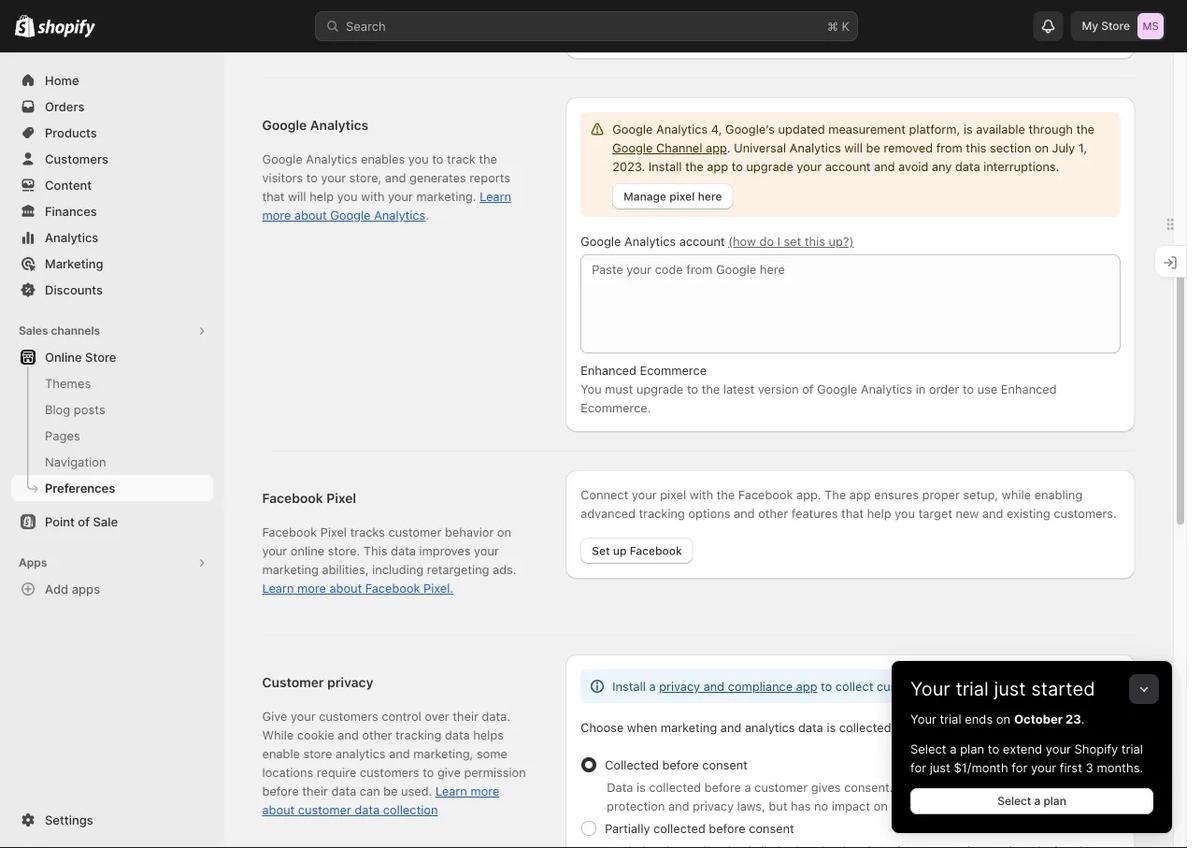 Task type: locate. For each thing, give the bounding box(es) containing it.
blog
[[45, 402, 70, 417]]

0 horizontal spatial select
[[911, 742, 947, 756]]

online store link down channels
[[11, 344, 213, 370]]

0 vertical spatial select
[[911, 742, 947, 756]]

trial inside dropdown button
[[956, 678, 989, 701]]

0 vertical spatial trial
[[956, 678, 989, 701]]

0 horizontal spatial for
[[911, 760, 927, 775]]

.
[[1082, 712, 1085, 726]]

0 vertical spatial a
[[950, 742, 957, 756]]

my store image
[[1138, 13, 1164, 39]]

add apps
[[45, 582, 100, 596]]

started
[[1032, 678, 1096, 701]]

apps
[[19, 556, 47, 570]]

your up your trial ends on october 23 .
[[911, 678, 951, 701]]

3
[[1086, 760, 1094, 775]]

online store down channels
[[45, 350, 116, 364]]

⌘
[[828, 19, 839, 33]]

1 horizontal spatial select
[[998, 795, 1032, 808]]

shopify image
[[15, 15, 35, 37]]

pages
[[45, 428, 80, 443]]

0 horizontal spatial plan
[[961, 742, 985, 756]]

online store link
[[262, 21, 332, 39], [11, 344, 213, 370]]

0 horizontal spatial online
[[45, 350, 82, 364]]

1 your from the top
[[911, 678, 951, 701]]

plan for select a plan to extend your shopify trial for just $1/month for your first 3 months.
[[961, 742, 985, 756]]

0 vertical spatial online store link
[[262, 21, 332, 39]]

0 horizontal spatial just
[[930, 760, 951, 775]]

trial for just
[[956, 678, 989, 701]]

a inside the select a plan to extend your shopify trial for just $1/month for your first 3 months.
[[950, 742, 957, 756]]

1 vertical spatial plan
[[1044, 795, 1067, 808]]

your left ends
[[911, 712, 937, 726]]

plan down first
[[1044, 795, 1067, 808]]

your trial just started
[[911, 678, 1096, 701]]

trial left ends
[[940, 712, 962, 726]]

your trial just started element
[[892, 710, 1173, 833]]

select inside select a plan link
[[998, 795, 1032, 808]]

1 vertical spatial online store link
[[11, 344, 213, 370]]

1 vertical spatial online
[[45, 350, 82, 364]]

2 your from the top
[[911, 712, 937, 726]]

of
[[78, 514, 90, 529]]

23
[[1066, 712, 1082, 726]]

trial
[[956, 678, 989, 701], [940, 712, 962, 726], [1122, 742, 1144, 756]]

0 vertical spatial online
[[262, 22, 298, 37]]

online
[[262, 22, 298, 37], [45, 350, 82, 364]]

just up on
[[995, 678, 1027, 701]]

1 horizontal spatial a
[[1035, 795, 1041, 808]]

1 for from the left
[[911, 760, 927, 775]]

1 vertical spatial a
[[1035, 795, 1041, 808]]

your up first
[[1046, 742, 1072, 756]]

your
[[1046, 742, 1072, 756], [1032, 760, 1057, 775]]

trial up ends
[[956, 678, 989, 701]]

add
[[45, 582, 69, 596]]

just left $1/month
[[930, 760, 951, 775]]

0 vertical spatial online store
[[262, 22, 332, 37]]

my
[[1083, 19, 1099, 33]]

on
[[997, 712, 1011, 726]]

discounts
[[45, 282, 103, 297]]

online left search
[[262, 22, 298, 37]]

0 horizontal spatial online store link
[[11, 344, 213, 370]]

preferences link
[[11, 475, 213, 501]]

shopify image
[[38, 19, 96, 38]]

your
[[911, 678, 951, 701], [911, 712, 937, 726]]

store down sales channels button
[[85, 350, 116, 364]]

your left first
[[1032, 760, 1057, 775]]

select for select a plan to extend your shopify trial for just $1/month for your first 3 months.
[[911, 742, 947, 756]]

1 horizontal spatial just
[[995, 678, 1027, 701]]

your for your trial ends on october 23 .
[[911, 712, 937, 726]]

analytics link
[[11, 224, 213, 251]]

1 vertical spatial select
[[998, 795, 1032, 808]]

online store
[[262, 22, 332, 37], [45, 350, 116, 364]]

⌘ k
[[828, 19, 850, 33]]

online store link left search
[[262, 21, 332, 39]]

just
[[995, 678, 1027, 701], [930, 760, 951, 775]]

marketing
[[45, 256, 103, 271]]

blog posts link
[[11, 397, 213, 423]]

products link
[[11, 120, 213, 146]]

select
[[911, 742, 947, 756], [998, 795, 1032, 808]]

select a plan link
[[911, 788, 1154, 815]]

to
[[988, 742, 1000, 756]]

1 horizontal spatial plan
[[1044, 795, 1067, 808]]

sales channels
[[19, 324, 100, 338]]

plan inside the select a plan to extend your shopify trial for just $1/month for your first 3 months.
[[961, 742, 985, 756]]

store
[[1102, 19, 1131, 33], [302, 22, 332, 37], [85, 350, 116, 364]]

0 vertical spatial just
[[995, 678, 1027, 701]]

plan for select a plan
[[1044, 795, 1067, 808]]

for left $1/month
[[911, 760, 927, 775]]

online store left search
[[262, 22, 332, 37]]

orders link
[[11, 94, 213, 120]]

1 vertical spatial your
[[911, 712, 937, 726]]

select a plan to extend your shopify trial for just $1/month for your first 3 months.
[[911, 742, 1144, 775]]

plan up $1/month
[[961, 742, 985, 756]]

search
[[346, 19, 386, 33]]

2 vertical spatial trial
[[1122, 742, 1144, 756]]

select down the select a plan to extend your shopify trial for just $1/month for your first 3 months.
[[998, 795, 1032, 808]]

1 horizontal spatial online store link
[[262, 21, 332, 39]]

add apps button
[[11, 576, 213, 602]]

select left to
[[911, 742, 947, 756]]

your inside dropdown button
[[911, 678, 951, 701]]

store right 'my'
[[1102, 19, 1131, 33]]

0 horizontal spatial online store
[[45, 350, 116, 364]]

a for select a plan to extend your shopify trial for just $1/month for your first 3 months.
[[950, 742, 957, 756]]

select a plan
[[998, 795, 1067, 808]]

online down 'sales channels'
[[45, 350, 82, 364]]

trial for ends
[[940, 712, 962, 726]]

1 vertical spatial online store
[[45, 350, 116, 364]]

a down the select a plan to extend your shopify trial for just $1/month for your first 3 months.
[[1035, 795, 1041, 808]]

for down extend at the right of the page
[[1012, 760, 1028, 775]]

0 vertical spatial your
[[911, 678, 951, 701]]

select inside the select a plan to extend your shopify trial for just $1/month for your first 3 months.
[[911, 742, 947, 756]]

plan
[[961, 742, 985, 756], [1044, 795, 1067, 808]]

customers link
[[11, 146, 213, 172]]

select for select a plan
[[998, 795, 1032, 808]]

$1/month
[[954, 760, 1009, 775]]

channels
[[51, 324, 100, 338]]

store left search
[[302, 22, 332, 37]]

sales
[[19, 324, 48, 338]]

ends
[[965, 712, 993, 726]]

0 horizontal spatial store
[[85, 350, 116, 364]]

1 horizontal spatial for
[[1012, 760, 1028, 775]]

1 vertical spatial just
[[930, 760, 951, 775]]

for
[[911, 760, 927, 775], [1012, 760, 1028, 775]]

finances link
[[11, 198, 213, 224]]

1 vertical spatial trial
[[940, 712, 962, 726]]

0 vertical spatial your
[[1046, 742, 1072, 756]]

a
[[950, 742, 957, 756], [1035, 795, 1041, 808]]

trial up months.
[[1122, 742, 1144, 756]]

0 horizontal spatial a
[[950, 742, 957, 756]]

content
[[45, 178, 92, 192]]

1 horizontal spatial online store
[[262, 22, 332, 37]]

a up $1/month
[[950, 742, 957, 756]]

apps
[[72, 582, 100, 596]]

0 vertical spatial plan
[[961, 742, 985, 756]]

first
[[1060, 760, 1083, 775]]



Task type: describe. For each thing, give the bounding box(es) containing it.
1 horizontal spatial store
[[302, 22, 332, 37]]

2 horizontal spatial store
[[1102, 19, 1131, 33]]

settings link
[[11, 807, 213, 833]]

analytics
[[45, 230, 98, 245]]

content link
[[11, 172, 213, 198]]

2 for from the left
[[1012, 760, 1028, 775]]

sale
[[93, 514, 118, 529]]

point of sale
[[45, 514, 118, 529]]

just inside the select a plan to extend your shopify trial for just $1/month for your first 3 months.
[[930, 760, 951, 775]]

blog posts
[[45, 402, 105, 417]]

1 horizontal spatial online
[[262, 22, 298, 37]]

discounts link
[[11, 277, 213, 303]]

your trial just started button
[[892, 661, 1173, 701]]

themes link
[[11, 370, 213, 397]]

just inside dropdown button
[[995, 678, 1027, 701]]

customers
[[45, 152, 108, 166]]

apps button
[[11, 550, 213, 576]]

themes
[[45, 376, 91, 390]]

home link
[[11, 67, 213, 94]]

preferences
[[45, 481, 115, 495]]

trial inside the select a plan to extend your shopify trial for just $1/month for your first 3 months.
[[1122, 742, 1144, 756]]

navigation link
[[11, 449, 213, 475]]

settings
[[45, 813, 93, 827]]

k
[[842, 19, 850, 33]]

marketing link
[[11, 251, 213, 277]]

october
[[1015, 712, 1063, 726]]

a for select a plan
[[1035, 795, 1041, 808]]

sales channels button
[[11, 318, 213, 344]]

shopify
[[1075, 742, 1119, 756]]

products
[[45, 125, 97, 140]]

point of sale link
[[11, 509, 213, 535]]

months.
[[1097, 760, 1144, 775]]

point of sale button
[[0, 509, 224, 535]]

your trial ends on october 23 .
[[911, 712, 1085, 726]]

finances
[[45, 204, 97, 218]]

home
[[45, 73, 79, 87]]

orders
[[45, 99, 85, 114]]

my store
[[1083, 19, 1131, 33]]

1 vertical spatial your
[[1032, 760, 1057, 775]]

extend
[[1003, 742, 1043, 756]]

posts
[[74, 402, 105, 417]]

your for your trial just started
[[911, 678, 951, 701]]

pages link
[[11, 423, 213, 449]]

navigation
[[45, 455, 106, 469]]

point
[[45, 514, 75, 529]]



Task type: vqa. For each thing, say whether or not it's contained in the screenshot.
extend
yes



